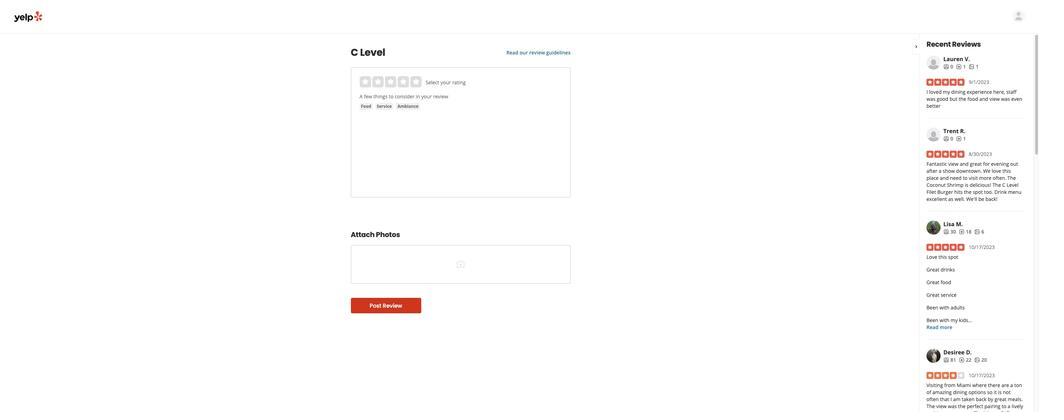 Task type: describe. For each thing, give the bounding box(es) containing it.
perfect
[[968, 404, 984, 410]]

and inside i loved my dining experience here, staff was good but the food and view was even better
[[980, 96, 989, 102]]

select
[[426, 79, 440, 86]]

here,
[[994, 89, 1006, 95]]

rating element
[[360, 76, 422, 88]]

16 review v2 image for desiree
[[960, 358, 965, 363]]

reviews
[[953, 39, 982, 49]]

hits
[[955, 189, 964, 196]]

well.
[[955, 196, 966, 203]]

amazing
[[933, 390, 953, 396]]

1 horizontal spatial review
[[530, 49, 545, 56]]

food inside i loved my dining experience here, staff was good but the food and view was even better
[[968, 96, 979, 102]]

is inside visiting from miami where there are a ton of amazing dining options so it is not often that i am taken back by great meals. the view was the perfect pairing to a lively ambiance at sunset. the lobster blt
[[999, 390, 1003, 396]]

visiting
[[927, 383, 944, 389]]

ambiance
[[398, 103, 419, 109]]

good
[[938, 96, 949, 102]]

d.
[[967, 349, 973, 357]]

1 horizontal spatial your
[[441, 79, 451, 86]]

0 horizontal spatial spot
[[949, 254, 959, 261]]

1 vertical spatial your
[[422, 93, 432, 100]]

with for adults
[[940, 305, 950, 311]]

1 vertical spatial food
[[941, 279, 952, 286]]

from
[[945, 383, 956, 389]]

for
[[984, 161, 991, 168]]

1 inside photos element
[[977, 63, 979, 70]]

drinks
[[941, 267, 956, 273]]

to inside visiting from miami where there are a ton of amazing dining options so it is not often that i am taken back by great meals. the view was the perfect pairing to a lively ambiance at sunset. the lobster blt
[[1003, 404, 1007, 410]]

1 for v.
[[964, 63, 967, 70]]

visit
[[970, 175, 979, 182]]

the inside visiting from miami where there are a ton of amazing dining options so it is not often that i am taken back by great meals. the view was the perfect pairing to a lively ambiance at sunset. the lobster blt
[[959, 404, 966, 410]]

few
[[364, 93, 373, 100]]

too.
[[985, 189, 994, 196]]

adults
[[952, 305, 966, 311]]

16 friends v2 image for trent r.
[[944, 136, 950, 142]]

love this spot
[[927, 254, 959, 261]]

guidelines
[[547, 49, 571, 56]]

love
[[993, 168, 1002, 175]]

c level
[[351, 46, 386, 59]]

desiree d.
[[944, 349, 973, 357]]

better
[[927, 103, 941, 109]]

20
[[982, 357, 988, 364]]

trent r.
[[944, 127, 966, 135]]

in
[[416, 93, 420, 100]]

often.
[[994, 175, 1007, 182]]

1 vertical spatial this
[[939, 254, 948, 261]]

c level link
[[351, 46, 490, 59]]

downtown.
[[957, 168, 983, 175]]

9/1/2023
[[970, 79, 990, 86]]

v.
[[966, 55, 971, 63]]

18
[[967, 229, 972, 235]]

been for been with my kids…
[[927, 317, 939, 324]]

there
[[989, 383, 1001, 389]]

burger
[[938, 189, 954, 196]]

rating
[[453, 79, 466, 86]]

the right often.
[[1008, 175, 1017, 182]]

2 vertical spatial a
[[1009, 404, 1011, 410]]

meals.
[[1009, 397, 1024, 403]]

this inside fantastic view and great for evening out after a show downtown.  we love this place and need to visit more often.  the coconut shrimp is delicious!  the c level filet burger hits the spot too.  drink menu excellent as well.  we'll be back!
[[1003, 168, 1012, 175]]

friends element for trent
[[944, 135, 954, 143]]

reviews element for m.
[[960, 229, 972, 236]]

at
[[951, 411, 956, 413]]

as
[[949, 196, 954, 203]]

am
[[954, 397, 961, 403]]

post review
[[370, 302, 403, 310]]

photo of desiree d. image
[[927, 349, 941, 364]]

spot inside fantastic view and great for evening out after a show downtown.  we love this place and need to visit more often.  the coconut shrimp is delicious!  the c level filet burger hits the spot too.  drink menu excellent as well.  we'll be back!
[[974, 189, 984, 196]]

6
[[982, 229, 985, 235]]

things
[[374, 93, 388, 100]]

back
[[977, 397, 987, 403]]

taken
[[963, 397, 975, 403]]

dining inside visiting from miami where there are a ton of amazing dining options so it is not often that i am taken back by great meals. the view was the perfect pairing to a lively ambiance at sunset. the lobster blt
[[954, 390, 968, 396]]

we
[[984, 168, 991, 175]]

tyler b. image
[[1013, 10, 1026, 23]]

5 star rating image for trent r.
[[927, 151, 965, 158]]

5 star rating image for lauren v.
[[927, 79, 965, 86]]

read our review guidelines link
[[507, 49, 571, 56]]

10/17/2023 for desiree d.
[[970, 373, 996, 379]]

recent
[[927, 39, 952, 49]]

a few things to consider in your review
[[360, 93, 449, 100]]

read our review guidelines
[[507, 49, 571, 56]]

1 vertical spatial a
[[1011, 383, 1014, 389]]

lobster
[[985, 411, 1001, 413]]

16 friends v2 image for lisa m.
[[944, 229, 950, 235]]

16 photos v2 image for lauren v.
[[970, 64, 975, 70]]

great for great drinks
[[927, 267, 940, 273]]

0 for trent
[[951, 135, 954, 142]]

view inside fantastic view and great for evening out after a show downtown.  we love this place and need to visit more often.  the coconut shrimp is delicious!  the c level filet burger hits the spot too.  drink menu excellent as well.  we'll be back!
[[949, 161, 959, 168]]

we'll
[[967, 196, 978, 203]]

fantastic
[[927, 161, 948, 168]]

that
[[941, 397, 950, 403]]

16 photos v2 image for desiree d.
[[975, 358, 981, 363]]

was inside visiting from miami where there are a ton of amazing dining options so it is not often that i am taken back by great meals. the view was the perfect pairing to a lively ambiance at sunset. the lobster blt
[[949, 404, 958, 410]]

2 horizontal spatial was
[[1002, 96, 1011, 102]]

need
[[951, 175, 962, 182]]

excellent
[[927, 196, 948, 203]]

filet
[[927, 189, 937, 196]]

friends element for lauren
[[944, 63, 954, 70]]

16 friends v2 image
[[944, 64, 950, 70]]

desiree
[[944, 349, 965, 357]]

i loved my dining experience here, staff was good but the food and view was even better
[[927, 89, 1023, 109]]

be
[[979, 196, 985, 203]]

great drinks
[[927, 267, 956, 273]]

reviews element for d.
[[960, 357, 972, 364]]

place
[[927, 175, 939, 182]]

16 friends v2 image for desiree d.
[[944, 358, 950, 363]]

shrimp
[[948, 182, 964, 189]]

service
[[377, 103, 392, 109]]

30
[[951, 229, 957, 235]]

lisa m.
[[944, 221, 964, 228]]

read for read more
[[927, 324, 939, 331]]

post
[[370, 302, 382, 310]]

lauren v.
[[944, 55, 971, 63]]

photos element for lisa m.
[[975, 229, 985, 236]]

level inside fantastic view and great for evening out after a show downtown.  we love this place and need to visit more often.  the coconut shrimp is delicious!  the c level filet burger hits the spot too.  drink menu excellent as well.  we'll be back!
[[1008, 182, 1019, 189]]

by
[[989, 397, 994, 403]]

to inside fantastic view and great for evening out after a show downtown.  we love this place and need to visit more often.  the coconut shrimp is delicious!  the c level filet burger hits the spot too.  drink menu excellent as well.  we'll be back!
[[964, 175, 968, 182]]

m.
[[957, 221, 964, 228]]

lively
[[1013, 404, 1024, 410]]

lisa
[[944, 221, 955, 228]]

read more button
[[927, 324, 953, 332]]

81
[[951, 357, 957, 364]]



Task type: locate. For each thing, give the bounding box(es) containing it.
food down experience
[[968, 96, 979, 102]]

1 horizontal spatial level
[[1008, 182, 1019, 189]]

2 horizontal spatial view
[[990, 96, 1001, 102]]

friends element for lisa
[[944, 229, 957, 236]]

with down the great service in the right bottom of the page
[[940, 305, 950, 311]]

r.
[[961, 127, 966, 135]]

16 review v2 image down r.
[[957, 136, 963, 142]]

10/17/2023
[[970, 244, 996, 251], [970, 373, 996, 379]]

3 5 star rating image from the top
[[927, 244, 965, 251]]

been up read more
[[927, 317, 939, 324]]

0 vertical spatial 10/17/2023
[[970, 244, 996, 251]]

0 vertical spatial i
[[927, 89, 929, 95]]

0 vertical spatial to
[[389, 93, 394, 100]]

the down perfect
[[975, 411, 983, 413]]

2 vertical spatial great
[[927, 292, 940, 299]]

your right in
[[422, 93, 432, 100]]

view inside visiting from miami where there are a ton of amazing dining options so it is not often that i am taken back by great meals. the view was the perfect pairing to a lively ambiance at sunset. the lobster blt
[[937, 404, 947, 410]]

16 friends v2 image
[[944, 136, 950, 142], [944, 229, 950, 235], [944, 358, 950, 363]]

2 10/17/2023 from the top
[[970, 373, 996, 379]]

was
[[927, 96, 936, 102], [1002, 96, 1011, 102], [949, 404, 958, 410]]

post review button
[[351, 298, 421, 314]]

was up at
[[949, 404, 958, 410]]

1 vertical spatial 16 friends v2 image
[[944, 229, 950, 235]]

0 vertical spatial 16 review v2 image
[[957, 136, 963, 142]]

the down often.
[[993, 182, 1002, 189]]

often
[[927, 397, 940, 403]]

1 up 9/1/2023
[[977, 63, 979, 70]]

photos
[[376, 230, 400, 240]]

1 vertical spatial the
[[965, 189, 972, 196]]

10/17/2023 up where
[[970, 373, 996, 379]]

10/17/2023 down 6
[[970, 244, 996, 251]]

16 friends v2 image down trent
[[944, 136, 950, 142]]

to right the pairing
[[1003, 404, 1007, 410]]

0 horizontal spatial great
[[971, 161, 983, 168]]

1 horizontal spatial and
[[961, 161, 969, 168]]

the
[[1008, 175, 1017, 182], [993, 182, 1002, 189], [927, 404, 936, 410], [975, 411, 983, 413]]

0 vertical spatial view
[[990, 96, 1001, 102]]

great for great food
[[927, 279, 940, 286]]

this down evening
[[1003, 168, 1012, 175]]

friends element containing 81
[[944, 357, 957, 364]]

2 vertical spatial 5 star rating image
[[927, 244, 965, 251]]

16 review v2 image left 18
[[960, 229, 965, 235]]

1 vertical spatial is
[[999, 390, 1003, 396]]

the right but
[[960, 96, 967, 102]]

1 been from the top
[[927, 305, 939, 311]]

16 review v2 image for lauren
[[957, 64, 963, 70]]

spot
[[974, 189, 984, 196], [949, 254, 959, 261]]

a
[[360, 93, 363, 100]]

view up show
[[949, 161, 959, 168]]

0 vertical spatial food
[[968, 96, 979, 102]]

photos element containing 20
[[975, 357, 988, 364]]

1 vertical spatial c
[[1003, 182, 1006, 189]]

experience
[[968, 89, 993, 95]]

was up better
[[927, 96, 936, 102]]

and down show
[[941, 175, 950, 182]]

i inside visiting from miami where there are a ton of amazing dining options so it is not often that i am taken back by great meals. the view was the perfect pairing to a lively ambiance at sunset. the lobster blt
[[951, 397, 953, 403]]

attach photos image
[[457, 260, 465, 269]]

0 vertical spatial is
[[966, 182, 969, 189]]

0 horizontal spatial view
[[937, 404, 947, 410]]

3 friends element from the top
[[944, 229, 957, 236]]

0 horizontal spatial read
[[507, 49, 519, 56]]

lauren
[[944, 55, 964, 63]]

0 horizontal spatial c
[[351, 46, 358, 59]]

service
[[941, 292, 957, 299]]

1 horizontal spatial food
[[968, 96, 979, 102]]

your left rating
[[441, 79, 451, 86]]

visiting from miami where there are a ton of amazing dining options so it is not often that i am taken back by great meals. the view was the perfect pairing to a lively ambiance at sunset. the lobster blt
[[927, 383, 1024, 413]]

0 horizontal spatial your
[[422, 93, 432, 100]]

review
[[530, 49, 545, 56], [434, 93, 449, 100]]

it
[[995, 390, 998, 396]]

to down downtown.
[[964, 175, 968, 182]]

my up "good"
[[944, 89, 951, 95]]

out
[[1011, 161, 1019, 168]]

fantastic view and great for evening out after a show downtown.  we love this place and need to visit more often.  the coconut shrimp is delicious!  the c level filet burger hits the spot too.  drink menu excellent as well.  we'll be back!
[[927, 161, 1022, 203]]

16 photos v2 image for lisa m.
[[975, 229, 981, 235]]

read for read our review guidelines
[[507, 49, 519, 56]]

5 star rating image
[[927, 79, 965, 86], [927, 151, 965, 158], [927, 244, 965, 251]]

with for my
[[940, 317, 950, 324]]

2 vertical spatial and
[[941, 175, 950, 182]]

1 horizontal spatial is
[[999, 390, 1003, 396]]

1 with from the top
[[940, 305, 950, 311]]

1 great from the top
[[927, 267, 940, 273]]

level up 'rating' element on the top left of the page
[[360, 46, 386, 59]]

menu
[[1009, 189, 1022, 196]]

0 vertical spatial c
[[351, 46, 358, 59]]

back!
[[986, 196, 998, 203]]

great service
[[927, 292, 957, 299]]

16 photos v2 image down v.
[[970, 64, 975, 70]]

5 star rating image up love this spot
[[927, 244, 965, 251]]

close sidebar icon image
[[914, 44, 920, 49], [914, 44, 920, 49]]

1 horizontal spatial i
[[951, 397, 953, 403]]

1
[[964, 63, 967, 70], [977, 63, 979, 70], [964, 135, 967, 142]]

photo of lauren v. image
[[927, 56, 941, 70]]

my inside i loved my dining experience here, staff was good but the food and view was even better
[[944, 89, 951, 95]]

kids…
[[960, 317, 973, 324]]

the
[[960, 96, 967, 102], [965, 189, 972, 196], [959, 404, 966, 410]]

0 horizontal spatial is
[[966, 182, 969, 189]]

my for dining
[[944, 89, 951, 95]]

0 vertical spatial 0
[[951, 63, 954, 70]]

our
[[520, 49, 528, 56]]

select your rating
[[426, 79, 466, 86]]

1 vertical spatial with
[[940, 317, 950, 324]]

0 vertical spatial great
[[927, 267, 940, 273]]

reviews element
[[957, 63, 967, 70], [957, 135, 967, 143], [960, 229, 972, 236], [960, 357, 972, 364]]

my for kids…
[[952, 317, 959, 324]]

1 vertical spatial photos element
[[975, 229, 985, 236]]

friends element containing 30
[[944, 229, 957, 236]]

1 vertical spatial and
[[961, 161, 969, 168]]

of
[[927, 390, 932, 396]]

2 horizontal spatial and
[[980, 96, 989, 102]]

1 vertical spatial view
[[949, 161, 959, 168]]

1 horizontal spatial this
[[1003, 168, 1012, 175]]

1 vertical spatial 0
[[951, 135, 954, 142]]

1 0 from the top
[[951, 63, 954, 70]]

0 for lauren
[[951, 63, 954, 70]]

level up menu
[[1008, 182, 1019, 189]]

2 vertical spatial 16 friends v2 image
[[944, 358, 950, 363]]

dining
[[952, 89, 966, 95], [954, 390, 968, 396]]

food
[[968, 96, 979, 102], [941, 279, 952, 286]]

dining up but
[[952, 89, 966, 95]]

16 photos v2 image left 20
[[975, 358, 981, 363]]

and up downtown.
[[961, 161, 969, 168]]

reviews element for r.
[[957, 135, 967, 143]]

dining up the am
[[954, 390, 968, 396]]

photos element for desiree d.
[[975, 357, 988, 364]]

2 with from the top
[[940, 317, 950, 324]]

0 horizontal spatial more
[[941, 324, 953, 331]]

2 been from the top
[[927, 317, 939, 324]]

16 friends v2 image left 81 on the bottom
[[944, 358, 950, 363]]

ton
[[1015, 383, 1023, 389]]

read left 'our'
[[507, 49, 519, 56]]

2 5 star rating image from the top
[[927, 151, 965, 158]]

the down often
[[927, 404, 936, 410]]

1 vertical spatial review
[[434, 93, 449, 100]]

0 horizontal spatial i
[[927, 89, 929, 95]]

been down the great service in the right bottom of the page
[[927, 305, 939, 311]]

1 horizontal spatial spot
[[974, 189, 984, 196]]

16 photos v2 image left 6
[[975, 229, 981, 235]]

ambiance
[[927, 411, 950, 413]]

0 vertical spatial review
[[530, 49, 545, 56]]

even
[[1012, 96, 1023, 102]]

1 vertical spatial 16 photos v2 image
[[975, 229, 981, 235]]

view inside i loved my dining experience here, staff was good but the food and view was even better
[[990, 96, 1001, 102]]

2 vertical spatial 16 photos v2 image
[[975, 358, 981, 363]]

review down the select your rating
[[434, 93, 449, 100]]

8/30/2023
[[970, 151, 993, 158]]

great down 'love'
[[927, 267, 940, 273]]

attach
[[351, 230, 375, 240]]

1 vertical spatial to
[[964, 175, 968, 182]]

dining inside i loved my dining experience here, staff was good but the food and view was even better
[[952, 89, 966, 95]]

0 vertical spatial 16 photos v2 image
[[970, 64, 975, 70]]

reviews element down the d.
[[960, 357, 972, 364]]

16 review v2 image
[[957, 64, 963, 70], [960, 358, 965, 363]]

to
[[389, 93, 394, 100], [964, 175, 968, 182], [1003, 404, 1007, 410]]

great down it
[[995, 397, 1007, 403]]

drink
[[995, 189, 1008, 196]]

i left the am
[[951, 397, 953, 403]]

0 vertical spatial read
[[507, 49, 519, 56]]

more down been with my kids…
[[941, 324, 953, 331]]

read down been with my kids…
[[927, 324, 939, 331]]

0 vertical spatial dining
[[952, 89, 966, 95]]

1 vertical spatial read
[[927, 324, 939, 331]]

photos element right 18
[[975, 229, 985, 236]]

reviews element down lauren v.
[[957, 63, 967, 70]]

1 vertical spatial 10/17/2023
[[970, 373, 996, 379]]

5 star rating image up loved
[[927, 79, 965, 86]]

great down great drinks
[[927, 279, 940, 286]]

great inside visiting from miami where there are a ton of amazing dining options so it is not often that i am taken back by great meals. the view was the perfect pairing to a lively ambiance at sunset. the lobster blt
[[995, 397, 1007, 403]]

1 vertical spatial i
[[951, 397, 953, 403]]

3 16 friends v2 image from the top
[[944, 358, 950, 363]]

more inside fantastic view and great for evening out after a show downtown.  we love this place and need to visit more often.  the coconut shrimp is delicious!  the c level filet burger hits the spot too.  drink menu excellent as well.  we'll be back!
[[980, 175, 992, 182]]

c inside fantastic view and great for evening out after a show downtown.  we love this place and need to visit more often.  the coconut shrimp is delicious!  the c level filet burger hits the spot too.  drink menu excellent as well.  we'll be back!
[[1003, 182, 1006, 189]]

friends element down lisa
[[944, 229, 957, 236]]

great
[[927, 267, 940, 273], [927, 279, 940, 286], [927, 292, 940, 299]]

review
[[383, 302, 403, 310]]

is inside fantastic view and great for evening out after a show downtown.  we love this place and need to visit more often.  the coconut shrimp is delicious!  the c level filet burger hits the spot too.  drink menu excellent as well.  we'll be back!
[[966, 182, 969, 189]]

are
[[1002, 383, 1010, 389]]

great up downtown.
[[971, 161, 983, 168]]

reviews element containing 18
[[960, 229, 972, 236]]

great food
[[927, 279, 952, 286]]

and
[[980, 96, 989, 102], [961, 161, 969, 168], [941, 175, 950, 182]]

1 vertical spatial great
[[927, 279, 940, 286]]

reviews element down r.
[[957, 135, 967, 143]]

great for great service
[[927, 292, 940, 299]]

0 vertical spatial with
[[940, 305, 950, 311]]

reviews element containing 22
[[960, 357, 972, 364]]

0 vertical spatial 16 friends v2 image
[[944, 136, 950, 142]]

love
[[927, 254, 938, 261]]

0 vertical spatial great
[[971, 161, 983, 168]]

view up ambiance
[[937, 404, 947, 410]]

0 vertical spatial photos element
[[970, 63, 979, 70]]

to right things
[[389, 93, 394, 100]]

1 16 friends v2 image from the top
[[944, 136, 950, 142]]

been for been with adults
[[927, 305, 939, 311]]

read more
[[927, 324, 953, 331]]

2 great from the top
[[927, 279, 940, 286]]

0 vertical spatial and
[[980, 96, 989, 102]]

photos element containing 1
[[970, 63, 979, 70]]

photos element
[[970, 63, 979, 70], [975, 229, 985, 236], [975, 357, 988, 364]]

a inside fantastic view and great for evening out after a show downtown.  we love this place and need to visit more often.  the coconut shrimp is delicious!  the c level filet burger hits the spot too.  drink menu excellent as well.  we'll be back!
[[940, 168, 942, 175]]

0 right 16 friends v2 icon
[[951, 63, 954, 70]]

1 friends element from the top
[[944, 63, 954, 70]]

miami
[[958, 383, 972, 389]]

1 vertical spatial my
[[952, 317, 959, 324]]

0 vertical spatial the
[[960, 96, 967, 102]]

a right are
[[1011, 383, 1014, 389]]

1 horizontal spatial c
[[1003, 182, 1006, 189]]

4 star rating image
[[927, 373, 965, 380]]

22
[[967, 357, 972, 364]]

2 16 friends v2 image from the top
[[944, 229, 950, 235]]

0 horizontal spatial and
[[941, 175, 950, 182]]

1 horizontal spatial more
[[980, 175, 992, 182]]

2 vertical spatial photos element
[[975, 357, 988, 364]]

1 10/17/2023 from the top
[[970, 244, 996, 251]]

1 horizontal spatial my
[[952, 317, 959, 324]]

and down experience
[[980, 96, 989, 102]]

food down drinks
[[941, 279, 952, 286]]

great
[[971, 161, 983, 168], [995, 397, 1007, 403]]

0 horizontal spatial food
[[941, 279, 952, 286]]

2 friends element from the top
[[944, 135, 954, 143]]

more
[[980, 175, 992, 182], [941, 324, 953, 331]]

2 vertical spatial view
[[937, 404, 947, 410]]

the up the sunset.
[[959, 404, 966, 410]]

view down here,
[[990, 96, 1001, 102]]

1 vertical spatial 16 review v2 image
[[960, 358, 965, 363]]

with up read more
[[940, 317, 950, 324]]

reviews element down m.
[[960, 229, 972, 236]]

0 down trent
[[951, 135, 954, 142]]

0 vertical spatial been
[[927, 305, 939, 311]]

options
[[969, 390, 987, 396]]

been with adults
[[927, 305, 966, 311]]

1 down v.
[[964, 63, 967, 70]]

0 vertical spatial level
[[360, 46, 386, 59]]

photos element right 22
[[975, 357, 988, 364]]

friends element down lauren
[[944, 63, 954, 70]]

1 horizontal spatial read
[[927, 324, 939, 331]]

level
[[360, 46, 386, 59], [1008, 182, 1019, 189]]

a down fantastic
[[940, 168, 942, 175]]

this
[[1003, 168, 1012, 175], [939, 254, 948, 261]]

0 vertical spatial this
[[1003, 168, 1012, 175]]

read inside dropdown button
[[927, 324, 939, 331]]

trent
[[944, 127, 960, 135]]

1 vertical spatial great
[[995, 397, 1007, 403]]

0 vertical spatial spot
[[974, 189, 984, 196]]

the up we'll
[[965, 189, 972, 196]]

16 review v2 image down lauren v.
[[957, 64, 963, 70]]

i left loved
[[927, 89, 929, 95]]

photos element containing 6
[[975, 229, 985, 236]]

2 0 from the top
[[951, 135, 954, 142]]

reviews element for v.
[[957, 63, 967, 70]]

show
[[944, 168, 956, 175]]

friends element down desiree
[[944, 357, 957, 364]]

coconut
[[927, 182, 947, 189]]

None radio
[[360, 76, 371, 88], [373, 76, 384, 88], [385, 76, 396, 88], [411, 76, 422, 88], [360, 76, 371, 88], [373, 76, 384, 88], [385, 76, 396, 88], [411, 76, 422, 88]]

food
[[361, 103, 371, 109]]

friends element for desiree
[[944, 357, 957, 364]]

1 down r.
[[964, 135, 967, 142]]

more inside dropdown button
[[941, 324, 953, 331]]

photo of lisa m. image
[[927, 221, 941, 235]]

was down staff at the top of page
[[1002, 96, 1011, 102]]

0 vertical spatial a
[[940, 168, 942, 175]]

review right 'our'
[[530, 49, 545, 56]]

i inside i loved my dining experience here, staff was good but the food and view was even better
[[927, 89, 929, 95]]

16 photos v2 image
[[970, 64, 975, 70], [975, 229, 981, 235], [975, 358, 981, 363]]

2 vertical spatial the
[[959, 404, 966, 410]]

16 review v2 image
[[957, 136, 963, 142], [960, 229, 965, 235]]

1 vertical spatial more
[[941, 324, 953, 331]]

0 horizontal spatial was
[[927, 96, 936, 102]]

0
[[951, 63, 954, 70], [951, 135, 954, 142]]

great down 'great food'
[[927, 292, 940, 299]]

1 vertical spatial level
[[1008, 182, 1019, 189]]

i
[[927, 89, 929, 95], [951, 397, 953, 403]]

photo of trent r. image
[[927, 128, 941, 142]]

3 great from the top
[[927, 292, 940, 299]]

4 friends element from the top
[[944, 357, 957, 364]]

0 horizontal spatial this
[[939, 254, 948, 261]]

consider
[[395, 93, 415, 100]]

5 star rating image up fantastic
[[927, 151, 965, 158]]

1 vertical spatial spot
[[949, 254, 959, 261]]

so
[[988, 390, 993, 396]]

this right 'love'
[[939, 254, 948, 261]]

0 horizontal spatial level
[[360, 46, 386, 59]]

great inside fantastic view and great for evening out after a show downtown.  we love this place and need to visit more often.  the coconut shrimp is delicious!  the c level filet burger hits the spot too.  drink menu excellent as well.  we'll be back!
[[971, 161, 983, 168]]

16 review v2 image left 22
[[960, 358, 965, 363]]

5 star rating image for lisa m.
[[927, 244, 965, 251]]

0 vertical spatial 16 review v2 image
[[957, 64, 963, 70]]

friends element
[[944, 63, 954, 70], [944, 135, 954, 143], [944, 229, 957, 236], [944, 357, 957, 364]]

but
[[951, 96, 958, 102]]

spot up drinks
[[949, 254, 959, 261]]

None radio
[[398, 76, 409, 88]]

16 review v2 image for m.
[[960, 229, 965, 235]]

my left kids… at the right of page
[[952, 317, 959, 324]]

1 horizontal spatial was
[[949, 404, 958, 410]]

is right shrimp
[[966, 182, 969, 189]]

1 vertical spatial 5 star rating image
[[927, 151, 965, 158]]

a left lively
[[1009, 404, 1011, 410]]

more down we
[[980, 175, 992, 182]]

1 horizontal spatial great
[[995, 397, 1007, 403]]

is right it
[[999, 390, 1003, 396]]

1 for r.
[[964, 135, 967, 142]]

1 horizontal spatial view
[[949, 161, 959, 168]]

16 review v2 image for r.
[[957, 136, 963, 142]]

1 vertical spatial been
[[927, 317, 939, 324]]

spot down the delicious!
[[974, 189, 984, 196]]

1 horizontal spatial to
[[964, 175, 968, 182]]

0 horizontal spatial my
[[944, 89, 951, 95]]

the inside fantastic view and great for evening out after a show downtown.  we love this place and need to visit more often.  the coconut shrimp is delicious!  the c level filet burger hits the spot too.  drink menu excellent as well.  we'll be back!
[[965, 189, 972, 196]]

evening
[[992, 161, 1010, 168]]

friends element down trent
[[944, 135, 954, 143]]

the inside i loved my dining experience here, staff was good but the food and view was even better
[[960, 96, 967, 102]]

1 5 star rating image from the top
[[927, 79, 965, 86]]

10/17/2023 for lisa m.
[[970, 244, 996, 251]]

after
[[927, 168, 938, 175]]

photos element for lauren v.
[[970, 63, 979, 70]]

photos element down v.
[[970, 63, 979, 70]]

0 vertical spatial your
[[441, 79, 451, 86]]

16 friends v2 image left 30
[[944, 229, 950, 235]]

0 vertical spatial 5 star rating image
[[927, 79, 965, 86]]

0 vertical spatial more
[[980, 175, 992, 182]]



Task type: vqa. For each thing, say whether or not it's contained in the screenshot.
23,
no



